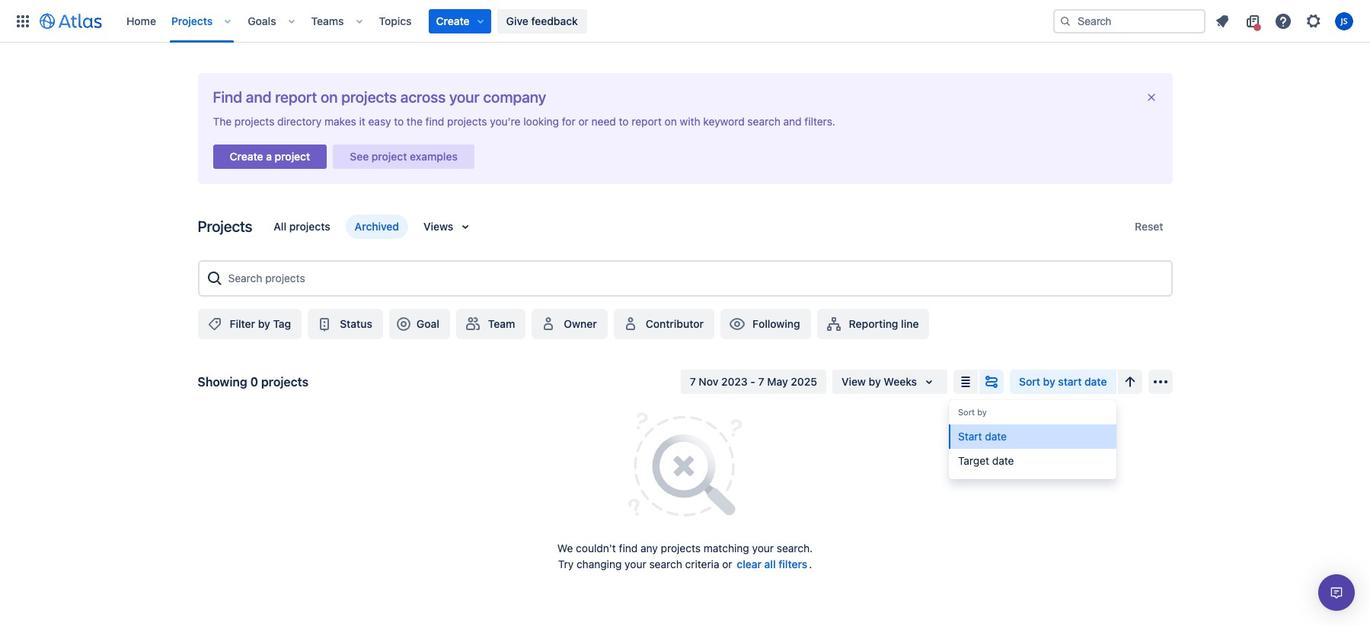 Task type: vqa. For each thing, say whether or not it's contained in the screenshot.
on
yes



Task type: describe. For each thing, give the bounding box(es) containing it.
project inside create a project button
[[275, 150, 310, 163]]

target date
[[958, 455, 1014, 468]]

the projects directory makes it easy to the find projects you're looking for or need to report on with keyword search and filters.
[[213, 115, 835, 128]]

projects up it
[[341, 88, 397, 106]]

create a project button
[[213, 140, 327, 174]]

Search projects field
[[224, 265, 1165, 292]]

you're
[[490, 115, 521, 128]]

filters
[[779, 558, 807, 571]]

team button
[[456, 309, 526, 340]]

it
[[359, 115, 365, 128]]

notifications image
[[1213, 12, 1232, 30]]

search.
[[777, 542, 813, 555]]

date for start date
[[985, 430, 1007, 443]]

1 vertical spatial projects
[[198, 218, 252, 235]]

start date
[[958, 430, 1007, 443]]

give feedback
[[506, 14, 578, 27]]

projects inside "we couldn't find any projects matching your search. try changing your search criteria or clear all filters ."
[[661, 542, 701, 555]]

2 7 from the left
[[758, 375, 764, 388]]

all projects
[[274, 220, 330, 233]]

looking
[[523, 115, 559, 128]]

clear all filters button
[[735, 557, 809, 575]]

sort by start date
[[1019, 375, 1107, 388]]

weeks
[[884, 375, 917, 388]]

1 horizontal spatial search
[[747, 115, 781, 128]]

view by weeks button
[[832, 370, 947, 395]]

search projects image
[[205, 270, 224, 288]]

search inside "we couldn't find any projects matching your search. try changing your search criteria or clear all filters ."
[[649, 558, 682, 571]]

7 nov 2023 - 7 may 2025
[[690, 375, 817, 388]]

create a project
[[230, 150, 310, 163]]

see project examples button
[[333, 140, 474, 174]]

0 vertical spatial and
[[246, 88, 271, 106]]

switch to... image
[[14, 12, 32, 30]]

tag
[[273, 318, 291, 331]]

-
[[751, 375, 756, 388]]

contributor button
[[614, 309, 714, 340]]

reverse sort order image
[[1121, 373, 1139, 391]]

nov
[[699, 375, 719, 388]]

goals link
[[243, 9, 281, 33]]

1 7 from the left
[[690, 375, 696, 388]]

more options image
[[1151, 373, 1169, 391]]

start
[[958, 430, 982, 443]]

all projects button
[[265, 215, 339, 239]]

projects right 0
[[261, 375, 309, 389]]

goals
[[248, 14, 276, 27]]

view by weeks
[[842, 375, 917, 388]]

see project examples
[[350, 150, 458, 163]]

top element
[[9, 0, 1053, 42]]

banner containing home
[[0, 0, 1370, 43]]

by up start date on the bottom right of the page
[[977, 407, 987, 417]]

following
[[752, 318, 800, 331]]

views
[[423, 220, 453, 233]]

need
[[591, 115, 616, 128]]

across
[[400, 88, 446, 106]]

with
[[680, 115, 700, 128]]

close banner image
[[1145, 91, 1157, 104]]

the
[[407, 115, 423, 128]]

topics
[[379, 14, 412, 27]]

all
[[274, 220, 286, 233]]

give
[[506, 14, 528, 27]]

give feedback button
[[497, 9, 587, 33]]

filter
[[230, 318, 255, 331]]

filters.
[[805, 115, 835, 128]]

home
[[126, 14, 156, 27]]

find inside "we couldn't find any projects matching your search. try changing your search criteria or clear all filters ."
[[619, 542, 638, 555]]

easy
[[368, 115, 391, 128]]

reporting
[[849, 318, 898, 331]]

settings image
[[1305, 12, 1323, 30]]

account image
[[1335, 12, 1353, 30]]

by for start
[[1043, 375, 1055, 388]]

directory
[[277, 115, 322, 128]]

we couldn't find any projects matching your search. try changing your search criteria or clear all filters .
[[557, 542, 813, 571]]

view
[[842, 375, 866, 388]]

by for weeks
[[869, 375, 881, 388]]

by for tag
[[258, 318, 270, 331]]

owner button
[[532, 309, 608, 340]]

goal
[[417, 318, 439, 331]]

sort by
[[958, 407, 987, 417]]

a
[[266, 150, 272, 163]]

create for create
[[436, 14, 470, 27]]

criteria
[[685, 558, 719, 571]]

display as list image
[[957, 373, 975, 391]]

project inside the see project examples button
[[372, 150, 407, 163]]

all
[[764, 558, 776, 571]]

sort by start date button
[[1010, 370, 1116, 395]]

teams link
[[307, 9, 348, 33]]

reset
[[1135, 220, 1163, 233]]

sort for sort by start date
[[1019, 375, 1040, 388]]

7 nov 2023 - 7 may 2025 button
[[681, 370, 826, 395]]

0
[[250, 375, 258, 389]]

the
[[213, 115, 232, 128]]

changing
[[577, 558, 622, 571]]

reporting line button
[[817, 309, 930, 340]]

display as timeline image
[[983, 373, 1001, 391]]

change date range format image
[[920, 373, 938, 391]]

try
[[558, 558, 574, 571]]

0 vertical spatial on
[[321, 88, 338, 106]]

2025
[[791, 375, 817, 388]]



Task type: locate. For each thing, give the bounding box(es) containing it.
examples
[[410, 150, 458, 163]]

projects left you're
[[447, 115, 487, 128]]

1 vertical spatial or
[[722, 558, 732, 571]]

on up makes
[[321, 88, 338, 106]]

by right view
[[869, 375, 881, 388]]

create for create a project
[[230, 150, 263, 163]]

0 horizontal spatial create
[[230, 150, 263, 163]]

1 horizontal spatial your
[[625, 558, 646, 571]]

find right the
[[425, 115, 444, 128]]

showing
[[198, 375, 247, 389]]

target
[[958, 455, 989, 468]]

0 vertical spatial date
[[1085, 375, 1107, 388]]

sort for sort by
[[958, 407, 975, 417]]

0 horizontal spatial to
[[394, 115, 404, 128]]

0 horizontal spatial report
[[275, 88, 317, 106]]

filter by tag
[[230, 318, 291, 331]]

showing 0 projects
[[198, 375, 309, 389]]

report up directory
[[275, 88, 317, 106]]

and
[[246, 88, 271, 106], [783, 115, 802, 128]]

Search field
[[1053, 9, 1206, 33]]

report right the need
[[632, 115, 662, 128]]

1 horizontal spatial sort
[[1019, 375, 1040, 388]]

1 vertical spatial your
[[752, 542, 774, 555]]

or for criteria
[[722, 558, 732, 571]]

search down any
[[649, 558, 682, 571]]

1 horizontal spatial find
[[619, 542, 638, 555]]

filter by tag button
[[198, 309, 302, 340]]

find left any
[[619, 542, 638, 555]]

projects inside top element
[[171, 14, 213, 27]]

create inside create popup button
[[436, 14, 470, 27]]

see
[[350, 150, 369, 163]]

status
[[340, 318, 372, 331]]

for
[[562, 115, 576, 128]]

to left the
[[394, 115, 404, 128]]

your up all at the bottom
[[752, 542, 774, 555]]

1 horizontal spatial or
[[722, 558, 732, 571]]

any
[[641, 542, 658, 555]]

status image
[[315, 315, 334, 334]]

sort
[[1019, 375, 1040, 388], [958, 407, 975, 417]]

and right find
[[246, 88, 271, 106]]

projects inside button
[[289, 220, 330, 233]]

on left the with on the top of page
[[665, 115, 677, 128]]

start
[[1058, 375, 1082, 388]]

create inside create a project button
[[230, 150, 263, 163]]

couldn't
[[576, 542, 616, 555]]

2 vertical spatial your
[[625, 558, 646, 571]]

create right topics
[[436, 14, 470, 27]]

by inside sort by start date popup button
[[1043, 375, 1055, 388]]

1 vertical spatial report
[[632, 115, 662, 128]]

banner
[[0, 0, 1370, 43]]

0 horizontal spatial 7
[[690, 375, 696, 388]]

.
[[809, 558, 812, 571]]

we
[[557, 542, 573, 555]]

0 vertical spatial your
[[449, 88, 480, 106]]

1 vertical spatial and
[[783, 115, 802, 128]]

find and report on projects across your company
[[213, 88, 546, 106]]

reset button
[[1126, 215, 1173, 239]]

0 horizontal spatial project
[[275, 150, 310, 163]]

1 horizontal spatial on
[[665, 115, 677, 128]]

1 vertical spatial date
[[985, 430, 1007, 443]]

home link
[[122, 9, 161, 33]]

following button
[[720, 309, 811, 340]]

keyword
[[703, 115, 745, 128]]

line
[[901, 318, 919, 331]]

contributor
[[646, 318, 704, 331]]

project right see on the top of page
[[372, 150, 407, 163]]

projects right the in the top left of the page
[[235, 115, 274, 128]]

1 horizontal spatial and
[[783, 115, 802, 128]]

projects right 'home'
[[171, 14, 213, 27]]

tag image
[[205, 315, 224, 334]]

date
[[1085, 375, 1107, 388], [985, 430, 1007, 443], [992, 455, 1014, 468]]

0 vertical spatial or
[[578, 115, 589, 128]]

by left the tag
[[258, 318, 270, 331]]

archived button
[[346, 215, 408, 239]]

2 horizontal spatial your
[[752, 542, 774, 555]]

or for for
[[578, 115, 589, 128]]

7
[[690, 375, 696, 388], [758, 375, 764, 388]]

your right across
[[449, 88, 480, 106]]

7 right -
[[758, 375, 764, 388]]

teams
[[311, 14, 344, 27]]

by
[[258, 318, 270, 331], [869, 375, 881, 388], [1043, 375, 1055, 388], [977, 407, 987, 417]]

find
[[425, 115, 444, 128], [619, 542, 638, 555]]

create
[[436, 14, 470, 27], [230, 150, 263, 163]]

report
[[275, 88, 317, 106], [632, 115, 662, 128]]

1 horizontal spatial report
[[632, 115, 662, 128]]

1 vertical spatial search
[[649, 558, 682, 571]]

search image
[[1059, 15, 1072, 27]]

clear
[[737, 558, 762, 571]]

search
[[747, 115, 781, 128], [649, 558, 682, 571]]

your for search.
[[752, 542, 774, 555]]

1 horizontal spatial create
[[436, 14, 470, 27]]

or right for
[[578, 115, 589, 128]]

date for target date
[[992, 455, 1014, 468]]

2 vertical spatial date
[[992, 455, 1014, 468]]

your
[[449, 88, 480, 106], [752, 542, 774, 555], [625, 558, 646, 571]]

1 project from the left
[[275, 150, 310, 163]]

1 vertical spatial on
[[665, 115, 677, 128]]

open intercom messenger image
[[1328, 584, 1346, 602]]

1 to from the left
[[394, 115, 404, 128]]

views button
[[414, 215, 484, 239]]

0 vertical spatial projects
[[171, 14, 213, 27]]

by left start
[[1043, 375, 1055, 388]]

by inside view by weeks dropdown button
[[869, 375, 881, 388]]

0 horizontal spatial find
[[425, 115, 444, 128]]

2 to from the left
[[619, 115, 629, 128]]

matching
[[704, 542, 749, 555]]

goal button
[[389, 309, 450, 340]]

0 vertical spatial search
[[747, 115, 781, 128]]

0 vertical spatial create
[[436, 14, 470, 27]]

projects up criteria
[[661, 542, 701, 555]]

create button
[[428, 9, 491, 33]]

owner
[[564, 318, 597, 331]]

projects right all on the top of page
[[289, 220, 330, 233]]

0 horizontal spatial your
[[449, 88, 480, 106]]

your down any
[[625, 558, 646, 571]]

projects
[[341, 88, 397, 106], [235, 115, 274, 128], [447, 115, 487, 128], [289, 220, 330, 233], [261, 375, 309, 389], [661, 542, 701, 555]]

sort inside sort by start date popup button
[[1019, 375, 1040, 388]]

1 horizontal spatial project
[[372, 150, 407, 163]]

sort up start
[[958, 407, 975, 417]]

find
[[213, 88, 242, 106]]

0 vertical spatial find
[[425, 115, 444, 128]]

0 vertical spatial sort
[[1019, 375, 1040, 388]]

by inside filter by tag 'button'
[[258, 318, 270, 331]]

search right keyword
[[747, 115, 781, 128]]

makes
[[324, 115, 356, 128]]

1 vertical spatial find
[[619, 542, 638, 555]]

0 vertical spatial report
[[275, 88, 317, 106]]

0 horizontal spatial or
[[578, 115, 589, 128]]

create left a
[[230, 150, 263, 163]]

your for company
[[449, 88, 480, 106]]

1 horizontal spatial 7
[[758, 375, 764, 388]]

projects up 'search projects' icon on the top left of page
[[198, 218, 252, 235]]

project right a
[[275, 150, 310, 163]]

archived
[[355, 220, 399, 233]]

0 horizontal spatial on
[[321, 88, 338, 106]]

topics link
[[374, 9, 416, 33]]

2 project from the left
[[372, 150, 407, 163]]

1 vertical spatial create
[[230, 150, 263, 163]]

feedback
[[531, 14, 578, 27]]

to right the need
[[619, 115, 629, 128]]

on
[[321, 88, 338, 106], [665, 115, 677, 128]]

1 vertical spatial sort
[[958, 407, 975, 417]]

projects
[[171, 14, 213, 27], [198, 218, 252, 235]]

or inside "we couldn't find any projects matching your search. try changing your search criteria or clear all filters ."
[[722, 558, 732, 571]]

0 horizontal spatial and
[[246, 88, 271, 106]]

help image
[[1274, 12, 1292, 30]]

0 horizontal spatial sort
[[958, 407, 975, 417]]

2023
[[721, 375, 748, 388]]

7 left nov
[[690, 375, 696, 388]]

team
[[488, 318, 515, 331]]

reporting line
[[849, 318, 919, 331]]

company
[[483, 88, 546, 106]]

projects link
[[167, 9, 217, 33]]

and left 'filters.'
[[783, 115, 802, 128]]

sort right display as timeline icon at bottom right
[[1019, 375, 1040, 388]]

date inside popup button
[[1085, 375, 1107, 388]]

or down matching
[[722, 558, 732, 571]]

0 horizontal spatial search
[[649, 558, 682, 571]]

status button
[[308, 309, 383, 340]]

following image
[[728, 315, 746, 334]]

1 horizontal spatial to
[[619, 115, 629, 128]]



